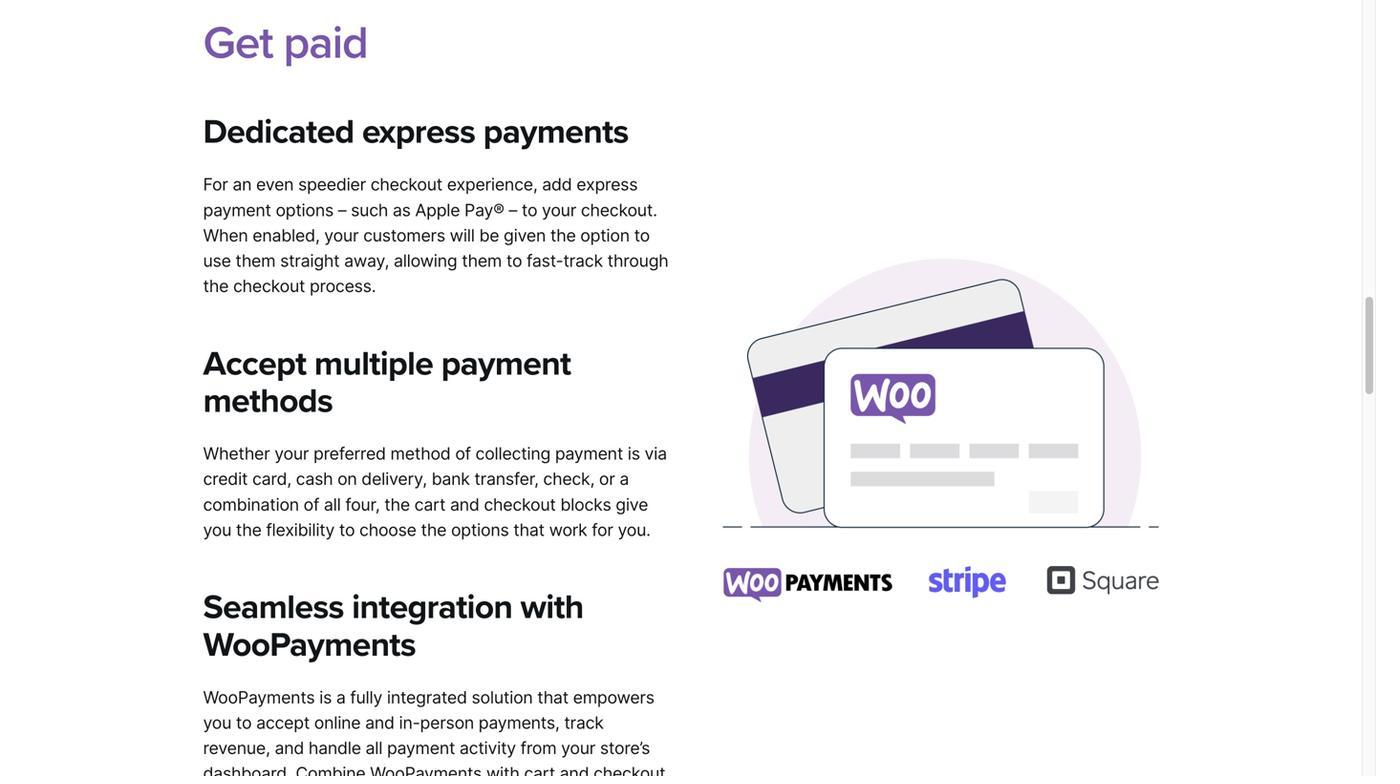 Task type: vqa. For each thing, say whether or not it's contained in the screenshot.
by related to HAYVN Pay
no



Task type: describe. For each thing, give the bounding box(es) containing it.
work
[[549, 520, 587, 541]]

enabled,
[[253, 225, 320, 246]]

0 vertical spatial checkout
[[371, 175, 442, 195]]

and inside whether your preferred method of collecting payment is via credit card, cash on delivery, bank transfer, check, or a combination of all four, the cart and checkout blocks give you the flexibility to choose the options that work for you.
[[450, 495, 479, 515]]

payments
[[483, 112, 628, 153]]

2 them from the left
[[462, 251, 502, 271]]

the down combination
[[236, 520, 262, 541]]

track inside for an even speedier checkout experience, add express payment options – such as apple pay® – to your checkout. when enabled, your customers will be given the option to use them straight away, allowing them to fast-track through the checkout process.
[[563, 251, 603, 271]]

accept
[[256, 713, 310, 734]]

options inside whether your preferred method of collecting payment is via credit card, cash on delivery, bank transfer, check, or a combination of all four, the cart and checkout blocks give you the flexibility to choose the options that work for you.
[[451, 520, 509, 541]]

all inside whether your preferred method of collecting payment is via credit card, cash on delivery, bank transfer, check, or a combination of all four, the cart and checkout blocks give you the flexibility to choose the options that work for you.
[[324, 495, 341, 515]]

flexibility
[[266, 520, 335, 541]]

when
[[203, 225, 248, 246]]

2 – from the left
[[509, 200, 517, 221]]

whether
[[203, 444, 270, 464]]

store's
[[600, 739, 650, 759]]

with inside seamless integration with woopayments
[[521, 588, 584, 629]]

your inside whether your preferred method of collecting payment is via credit card, cash on delivery, bank transfer, check, or a combination of all four, the cart and checkout blocks give you the flexibility to choose the options that work for you.
[[275, 444, 309, 464]]

such
[[351, 200, 388, 221]]

payment inside accept multiple payment methods
[[441, 344, 571, 385]]

seamless integration with woopayments
[[203, 588, 584, 666]]

revenue,
[[203, 739, 270, 759]]

experience,
[[447, 175, 538, 195]]

you inside whether your preferred method of collecting payment is via credit card, cash on delivery, bank transfer, check, or a combination of all four, the cart and checkout blocks give you the flexibility to choose the options that work for you.
[[203, 520, 231, 541]]

give
[[616, 495, 648, 515]]

0 vertical spatial of
[[455, 444, 471, 464]]

be
[[479, 225, 499, 246]]

from
[[521, 739, 557, 759]]

for
[[592, 520, 613, 541]]

and down accept at the bottom of page
[[275, 739, 304, 759]]

express inside for an even speedier checkout experience, add express payment options – such as apple pay® – to your checkout. when enabled, your customers will be given the option to use them straight away, allowing them to fast-track through the checkout process.
[[577, 175, 638, 195]]

cash
[[296, 469, 333, 490]]

customers
[[363, 225, 445, 246]]

blocks
[[560, 495, 611, 515]]

your down add
[[542, 200, 576, 221]]

fast-
[[527, 251, 563, 271]]

combine
[[296, 764, 366, 777]]

pay®
[[465, 200, 504, 221]]

payments,
[[479, 713, 560, 734]]

to inside whether your preferred method of collecting payment is via credit card, cash on delivery, bank transfer, check, or a combination of all four, the cart and checkout blocks give you the flexibility to choose the options that work for you.
[[339, 520, 355, 541]]

person
[[420, 713, 474, 734]]

card,
[[252, 469, 291, 490]]

speedier
[[298, 175, 366, 195]]

woopayments inside seamless integration with woopayments
[[203, 625, 416, 666]]

activity
[[460, 739, 516, 759]]

0 vertical spatial express
[[362, 112, 475, 153]]

is inside whether your preferred method of collecting payment is via credit card, cash on delivery, bank transfer, check, or a combination of all four, the cart and checkout blocks give you the flexibility to choose the options that work for you.
[[628, 444, 640, 464]]

a inside whether your preferred method of collecting payment is via credit card, cash on delivery, bank transfer, check, or a combination of all four, the cart and checkout blocks give you the flexibility to choose the options that work for you.
[[620, 469, 629, 490]]

1 vertical spatial woopayments
[[203, 688, 315, 708]]

2 vertical spatial woopayments
[[370, 764, 482, 777]]

that inside woopayments is a fully integrated solution that empowers you to accept online and in-person payments, track revenue, and handle all payment activity from your store's dashboard. combine woopayments with cart and check
[[537, 688, 569, 708]]

cart inside whether your preferred method of collecting payment is via credit card, cash on delivery, bank transfer, check, or a combination of all four, the cart and checkout blocks give you the flexibility to choose the options that work for you.
[[414, 495, 446, 515]]

the down delivery, at the left of the page
[[384, 495, 410, 515]]

given
[[504, 225, 546, 246]]

add
[[542, 175, 572, 195]]



Task type: locate. For each thing, give the bounding box(es) containing it.
of down cash
[[304, 495, 319, 515]]

cart inside woopayments is a fully integrated solution that empowers you to accept online and in-person payments, track revenue, and handle all payment activity from your store's dashboard. combine woopayments with cart and check
[[524, 764, 555, 777]]

0 horizontal spatial a
[[336, 688, 346, 708]]

woopayments up accept at the bottom of page
[[203, 688, 315, 708]]

woopayments up fully
[[203, 625, 416, 666]]

0 horizontal spatial them
[[235, 251, 276, 271]]

combination
[[203, 495, 299, 515]]

whether your preferred method of collecting payment is via credit card, cash on delivery, bank transfer, check, or a combination of all four, the cart and checkout blocks give you the flexibility to choose the options that work for you.
[[203, 444, 667, 541]]

1 vertical spatial options
[[451, 520, 509, 541]]

your up the away,
[[324, 225, 359, 246]]

a left fully
[[336, 688, 346, 708]]

1 vertical spatial a
[[336, 688, 346, 708]]

your up card, at the bottom of the page
[[275, 444, 309, 464]]

0 vertical spatial options
[[276, 200, 334, 221]]

your right from
[[561, 739, 596, 759]]

you
[[203, 520, 231, 541], [203, 713, 231, 734]]

straight
[[280, 251, 340, 271]]

1 horizontal spatial of
[[455, 444, 471, 464]]

checkout.
[[581, 200, 657, 221]]

0 horizontal spatial is
[[319, 688, 332, 708]]

options up enabled,
[[276, 200, 334, 221]]

your inside woopayments is a fully integrated solution that empowers you to accept online and in-person payments, track revenue, and handle all payment activity from your store's dashboard. combine woopayments with cart and check
[[561, 739, 596, 759]]

of
[[455, 444, 471, 464], [304, 495, 319, 515]]

cart
[[414, 495, 446, 515], [524, 764, 555, 777]]

0 horizontal spatial –
[[338, 200, 346, 221]]

cart down bank
[[414, 495, 446, 515]]

to down the given
[[506, 251, 522, 271]]

to
[[522, 200, 537, 221], [634, 225, 650, 246], [506, 251, 522, 271], [339, 520, 355, 541], [236, 713, 252, 734]]

four,
[[345, 495, 380, 515]]

woopayments
[[203, 625, 416, 666], [203, 688, 315, 708], [370, 764, 482, 777]]

payment inside for an even speedier checkout experience, add express payment options – such as apple pay® – to your checkout. when enabled, your customers will be given the option to use them straight away, allowing them to fast-track through the checkout process.
[[203, 200, 271, 221]]

is up online
[[319, 688, 332, 708]]

0 vertical spatial woopayments
[[203, 625, 416, 666]]

all
[[324, 495, 341, 515], [366, 739, 382, 759]]

payment inside woopayments is a fully integrated solution that empowers you to accept online and in-person payments, track revenue, and handle all payment activity from your store's dashboard. combine woopayments with cart and check
[[387, 739, 455, 759]]

transfer,
[[474, 469, 539, 490]]

cart down from
[[524, 764, 555, 777]]

choose
[[359, 520, 416, 541]]

0 horizontal spatial with
[[486, 764, 520, 777]]

for
[[203, 175, 228, 195]]

track down the option
[[563, 251, 603, 271]]

dedicated express payments
[[203, 112, 628, 153]]

integration
[[352, 588, 513, 629]]

method
[[390, 444, 451, 464]]

to up through
[[634, 225, 650, 246]]

1 – from the left
[[338, 200, 346, 221]]

1 you from the top
[[203, 520, 231, 541]]

1 horizontal spatial options
[[451, 520, 509, 541]]

checkout down transfer,
[[484, 495, 556, 515]]

empowers
[[573, 688, 654, 708]]

express up 'as'
[[362, 112, 475, 153]]

them right use
[[235, 251, 276, 271]]

1 horizontal spatial cart
[[524, 764, 555, 777]]

1 horizontal spatial express
[[577, 175, 638, 195]]

and
[[450, 495, 479, 515], [365, 713, 395, 734], [275, 739, 304, 759], [560, 764, 589, 777]]

integrated
[[387, 688, 467, 708]]

with down work
[[521, 588, 584, 629]]

1 vertical spatial is
[[319, 688, 332, 708]]

get paid
[[203, 16, 368, 71]]

through
[[607, 251, 668, 271]]

payment
[[203, 200, 271, 221], [441, 344, 571, 385], [555, 444, 623, 464], [387, 739, 455, 759]]

1 vertical spatial express
[[577, 175, 638, 195]]

payment up collecting
[[441, 344, 571, 385]]

bank
[[432, 469, 470, 490]]

online
[[314, 713, 361, 734]]

payment down "an"
[[203, 200, 271, 221]]

and down fully
[[365, 713, 395, 734]]

to up revenue,
[[236, 713, 252, 734]]

that
[[513, 520, 545, 541], [537, 688, 569, 708]]

that inside whether your preferred method of collecting payment is via credit card, cash on delivery, bank transfer, check, or a combination of all four, the cart and checkout blocks give you the flexibility to choose the options that work for you.
[[513, 520, 545, 541]]

all right handle on the left bottom of the page
[[366, 739, 382, 759]]

1 horizontal spatial checkout
[[371, 175, 442, 195]]

to up the given
[[522, 200, 537, 221]]

2 vertical spatial checkout
[[484, 495, 556, 515]]

allowing
[[394, 251, 457, 271]]

0 vertical spatial with
[[521, 588, 584, 629]]

accept multiple payment methods
[[203, 344, 571, 422]]

–
[[338, 200, 346, 221], [509, 200, 517, 221]]

track down empowers
[[564, 713, 604, 734]]

paid
[[283, 16, 368, 71]]

you down combination
[[203, 520, 231, 541]]

as
[[393, 200, 411, 221]]

that up payments,
[[537, 688, 569, 708]]

payment up or
[[555, 444, 623, 464]]

is
[[628, 444, 640, 464], [319, 688, 332, 708]]

that left work
[[513, 520, 545, 541]]

checkout down straight
[[233, 276, 305, 297]]

1 vertical spatial track
[[564, 713, 604, 734]]

– left such
[[338, 200, 346, 221]]

via
[[645, 444, 667, 464]]

checkout
[[371, 175, 442, 195], [233, 276, 305, 297], [484, 495, 556, 515]]

the up "fast-" in the left top of the page
[[550, 225, 576, 246]]

the right choose
[[421, 520, 446, 541]]

1 horizontal spatial –
[[509, 200, 517, 221]]

a inside woopayments is a fully integrated solution that empowers you to accept online and in-person payments, track revenue, and handle all payment activity from your store's dashboard. combine woopayments with cart and check
[[336, 688, 346, 708]]

preferred
[[313, 444, 386, 464]]

in-
[[399, 713, 420, 734]]

get
[[203, 16, 273, 71]]

0 vertical spatial is
[[628, 444, 640, 464]]

handle
[[309, 739, 361, 759]]

– up the given
[[509, 200, 517, 221]]

0 vertical spatial you
[[203, 520, 231, 541]]

a
[[620, 469, 629, 490], [336, 688, 346, 708]]

the down use
[[203, 276, 229, 297]]

1 vertical spatial of
[[304, 495, 319, 515]]

with inside woopayments is a fully integrated solution that empowers you to accept online and in-person payments, track revenue, and handle all payment activity from your store's dashboard. combine woopayments with cart and check
[[486, 764, 520, 777]]

all inside woopayments is a fully integrated solution that empowers you to accept online and in-person payments, track revenue, and handle all payment activity from your store's dashboard. combine woopayments with cart and check
[[366, 739, 382, 759]]

is inside woopayments is a fully integrated solution that empowers you to accept online and in-person payments, track revenue, and handle all payment activity from your store's dashboard. combine woopayments with cart and check
[[319, 688, 332, 708]]

1 vertical spatial checkout
[[233, 276, 305, 297]]

is left the via
[[628, 444, 640, 464]]

checkout inside whether your preferred method of collecting payment is via credit card, cash on delivery, bank transfer, check, or a combination of all four, the cart and checkout blocks give you the flexibility to choose the options that work for you.
[[484, 495, 556, 515]]

solution
[[472, 688, 533, 708]]

dashboard.
[[203, 764, 291, 777]]

credit
[[203, 469, 248, 490]]

0 horizontal spatial cart
[[414, 495, 446, 515]]

payment down in-
[[387, 739, 455, 759]]

track
[[563, 251, 603, 271], [564, 713, 604, 734]]

a right or
[[620, 469, 629, 490]]

1 them from the left
[[235, 251, 276, 271]]

woopayments is a fully integrated solution that empowers you to accept online and in-person payments, track revenue, and handle all payment activity from your store's dashboard. combine woopayments with cart and check
[[203, 688, 665, 777]]

payment inside whether your preferred method of collecting payment is via credit card, cash on delivery, bank transfer, check, or a combination of all four, the cart and checkout blocks give you the flexibility to choose the options that work for you.
[[555, 444, 623, 464]]

0 vertical spatial track
[[563, 251, 603, 271]]

away,
[[344, 251, 389, 271]]

will
[[450, 225, 475, 246]]

your
[[542, 200, 576, 221], [324, 225, 359, 246], [275, 444, 309, 464], [561, 739, 596, 759]]

1 horizontal spatial is
[[628, 444, 640, 464]]

collecting
[[475, 444, 551, 464]]

track inside woopayments is a fully integrated solution that empowers you to accept online and in-person payments, track revenue, and handle all payment activity from your store's dashboard. combine woopayments with cart and check
[[564, 713, 604, 734]]

options inside for an even speedier checkout experience, add express payment options – such as apple pay® – to your checkout. when enabled, your customers will be given the option to use them straight away, allowing them to fast-track through the checkout process.
[[276, 200, 334, 221]]

and down empowers
[[560, 764, 589, 777]]

them
[[235, 251, 276, 271], [462, 251, 502, 271]]

0 horizontal spatial checkout
[[233, 276, 305, 297]]

0 horizontal spatial express
[[362, 112, 475, 153]]

dedicated
[[203, 112, 354, 153]]

methods
[[203, 381, 333, 422]]

1 horizontal spatial with
[[521, 588, 584, 629]]

0 vertical spatial that
[[513, 520, 545, 541]]

options
[[276, 200, 334, 221], [451, 520, 509, 541]]

0 vertical spatial a
[[620, 469, 629, 490]]

the
[[550, 225, 576, 246], [203, 276, 229, 297], [384, 495, 410, 515], [236, 520, 262, 541], [421, 520, 446, 541]]

you up revenue,
[[203, 713, 231, 734]]

options down transfer,
[[451, 520, 509, 541]]

1 vertical spatial you
[[203, 713, 231, 734]]

on
[[337, 469, 357, 490]]

0 vertical spatial cart
[[414, 495, 446, 515]]

you.
[[618, 520, 651, 541]]

or
[[599, 469, 615, 490]]

express up the checkout. at the top
[[577, 175, 638, 195]]

checkout up 'as'
[[371, 175, 442, 195]]

to down four,
[[339, 520, 355, 541]]

express
[[362, 112, 475, 153], [577, 175, 638, 195]]

process.
[[310, 276, 376, 297]]

1 vertical spatial with
[[486, 764, 520, 777]]

even
[[256, 175, 294, 195]]

to inside woopayments is a fully integrated solution that empowers you to accept online and in-person payments, track revenue, and handle all payment activity from your store's dashboard. combine woopayments with cart and check
[[236, 713, 252, 734]]

seamless
[[203, 588, 344, 629]]

with down activity
[[486, 764, 520, 777]]

multiple
[[314, 344, 433, 385]]

1 vertical spatial that
[[537, 688, 569, 708]]

1 vertical spatial all
[[366, 739, 382, 759]]

woopayments down in-
[[370, 764, 482, 777]]

1 horizontal spatial all
[[366, 739, 382, 759]]

0 horizontal spatial of
[[304, 495, 319, 515]]

1 vertical spatial cart
[[524, 764, 555, 777]]

you inside woopayments is a fully integrated solution that empowers you to accept online and in-person payments, track revenue, and handle all payment activity from your store's dashboard. combine woopayments with cart and check
[[203, 713, 231, 734]]

2 you from the top
[[203, 713, 231, 734]]

delivery,
[[362, 469, 427, 490]]

2 horizontal spatial checkout
[[484, 495, 556, 515]]

use
[[203, 251, 231, 271]]

0 vertical spatial all
[[324, 495, 341, 515]]

0 horizontal spatial all
[[324, 495, 341, 515]]

for an even speedier checkout experience, add express payment options – such as apple pay® – to your checkout. when enabled, your customers will be given the option to use them straight away, allowing them to fast-track through the checkout process.
[[203, 175, 668, 297]]

fully
[[350, 688, 382, 708]]

1 horizontal spatial a
[[620, 469, 629, 490]]

check,
[[543, 469, 595, 490]]

them down be
[[462, 251, 502, 271]]

an
[[233, 175, 252, 195]]

1 horizontal spatial them
[[462, 251, 502, 271]]

option
[[580, 225, 630, 246]]

apple
[[415, 200, 460, 221]]

all down on
[[324, 495, 341, 515]]

accept
[[203, 344, 306, 385]]

0 horizontal spatial options
[[276, 200, 334, 221]]

with
[[521, 588, 584, 629], [486, 764, 520, 777]]

of up bank
[[455, 444, 471, 464]]

and down bank
[[450, 495, 479, 515]]



